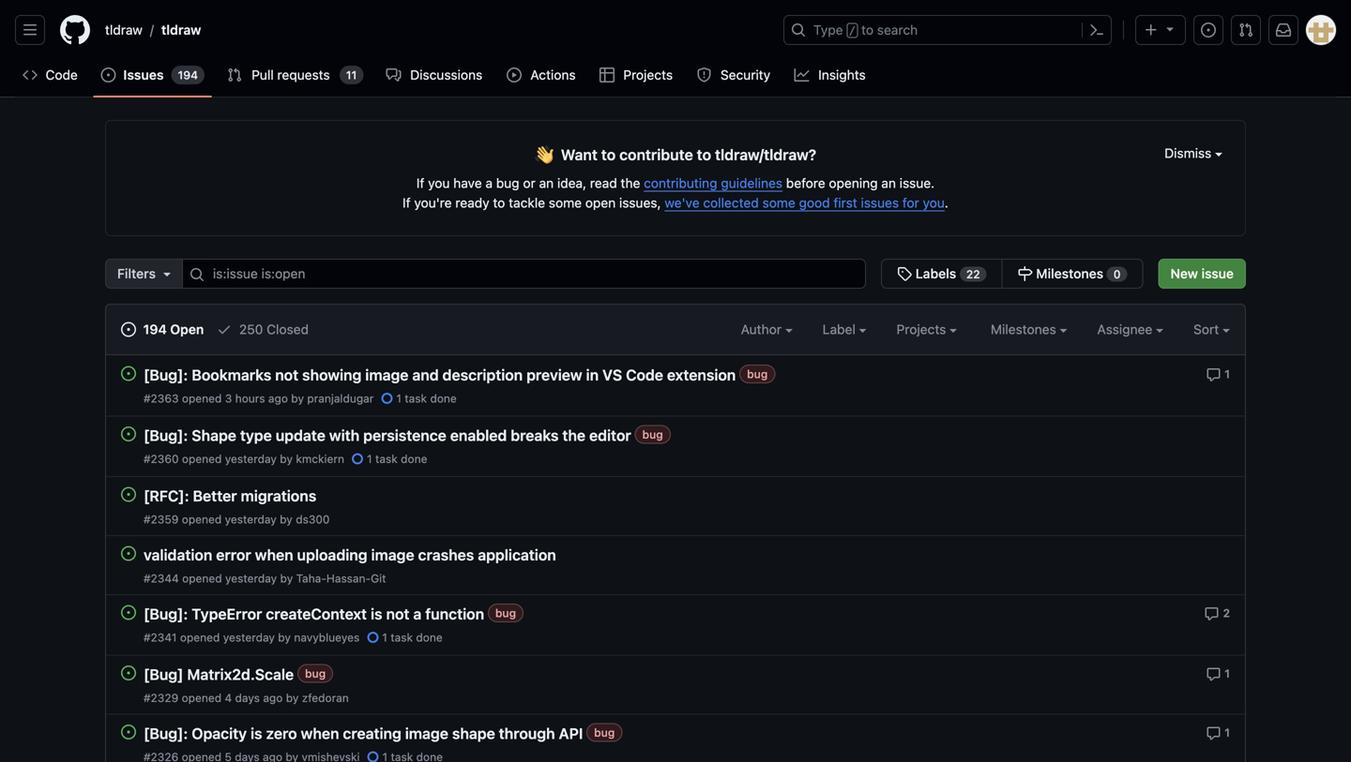 Task type: describe. For each thing, give the bounding box(es) containing it.
migrations
[[241, 488, 316, 505]]

label button
[[823, 320, 867, 340]]

issue element
[[881, 259, 1144, 289]]

[bug]
[[144, 666, 183, 684]]

labels
[[916, 266, 956, 282]]

before
[[786, 175, 826, 191]]

validation error when uploading image crashes application link
[[144, 547, 556, 564]]

pull
[[252, 67, 274, 83]]

[bug]: for [bug]: typeerror createcontext is not a function
[[144, 606, 188, 624]]

with
[[329, 427, 360, 445]]

shield image
[[697, 68, 712, 83]]

closed
[[267, 322, 309, 337]]

by down [bug]: typeerror createcontext is not a function
[[278, 632, 291, 645]]

taha-hassan-git link
[[296, 572, 386, 586]]

[rfc]:
[[144, 488, 189, 505]]

zfedoran link
[[302, 692, 349, 705]]

1 task done for and
[[396, 392, 457, 405]]

milestones button
[[991, 320, 1067, 340]]

to inside if you have a bug or an idea, read the contributing guidelines before opening an issue. if you're ready to tackle some open issues, we've collected some good first issues for you .
[[493, 195, 505, 211]]

contributing guidelines link
[[644, 175, 783, 191]]

194 open link
[[121, 320, 204, 340]]

[rfc]: better migrations link
[[144, 488, 316, 505]]

navyblueyes link
[[294, 632, 360, 645]]

2 an from the left
[[882, 175, 896, 191]]

if you have a bug or an idea, read the contributing guidelines before opening an issue. if you're ready to tackle some open issues, we've collected some good first issues for you .
[[403, 175, 949, 211]]

task for a
[[391, 632, 413, 645]]

shape
[[452, 725, 495, 743]]

pranjaldugar link
[[307, 392, 374, 405]]

0 horizontal spatial not
[[275, 366, 299, 384]]

actions link
[[499, 61, 585, 89]]

open issue element for [rfc]: better migrations
[[121, 487, 136, 503]]

collected
[[703, 195, 759, 211]]

1 task done for persistence
[[367, 453, 427, 466]]

projects inside projects link
[[623, 67, 673, 83]]

0 vertical spatial triangle down image
[[1163, 21, 1178, 36]]

open issue element for [bug]: typeerror createcontext is not a function
[[121, 605, 136, 621]]

list containing tldraw / tldraw
[[98, 15, 772, 45]]

[bug]: typeerror createcontext is not a function link
[[144, 606, 484, 624]]

zfedoran
[[302, 692, 349, 705]]

to left search
[[862, 22, 874, 38]]

11
[[346, 69, 357, 82]]

0 horizontal spatial you
[[428, 175, 450, 191]]

/ for type
[[849, 24, 856, 38]]

#2341
[[144, 632, 177, 645]]

bug for description
[[747, 368, 768, 381]]

by down update
[[280, 453, 293, 466]]

/ for tldraw
[[150, 22, 154, 38]]

1 vertical spatial code
[[626, 366, 663, 384]]

plus image
[[1144, 23, 1159, 38]]

read
[[590, 175, 617, 191]]

done for persistence
[[401, 453, 427, 466]]

application
[[478, 547, 556, 564]]

search image
[[190, 267, 205, 282]]

you're
[[414, 195, 452, 211]]

showing
[[302, 366, 362, 384]]

#2360             opened yesterday by kmckiern
[[144, 453, 344, 466]]

tag image
[[897, 267, 912, 282]]

enabled
[[450, 427, 507, 445]]

22
[[966, 268, 980, 281]]

createcontext
[[266, 606, 367, 624]]

#2329             opened 4 days ago by zfedoran
[[144, 692, 349, 705]]

open issue element for [bug]: shape type update with persistence enabled breaks the editor
[[121, 427, 136, 442]]

opacity
[[192, 725, 247, 743]]

assignee button
[[1098, 320, 1164, 340]]

1 vertical spatial the
[[562, 427, 586, 445]]

3
[[225, 392, 232, 405]]

the inside if you have a bug or an idea, read the contributing guidelines before opening an issue. if you're ready to tackle some open issues, we've collected some good first issues for you .
[[621, 175, 640, 191]]

1 link for [bug] matrix2d.scale
[[1206, 666, 1230, 683]]

bug up zfedoran link
[[305, 668, 326, 681]]

2
[[1223, 607, 1230, 620]]

1 horizontal spatial is
[[371, 606, 382, 624]]

function
[[425, 606, 484, 624]]

open issue element for validation error when uploading image crashes application
[[121, 546, 136, 562]]

days
[[235, 692, 260, 705]]

0 horizontal spatial code
[[46, 67, 78, 83]]

opened inside validation error when uploading image crashes application #2344             opened yesterday by taha-hassan-git
[[182, 572, 222, 586]]

filters button
[[105, 259, 183, 289]]

ready
[[455, 195, 490, 211]]

search
[[877, 22, 918, 38]]

2 tldraw from the left
[[161, 22, 201, 38]]

250 closed
[[236, 322, 309, 337]]

250 closed link
[[217, 320, 309, 340]]

open issue element for [bug]: bookmarks not showing image and description preview in vs code extension
[[121, 366, 136, 381]]

in
[[586, 366, 599, 384]]

we've
[[665, 195, 700, 211]]

ago for 4 days ago
[[263, 692, 283, 705]]

good
[[799, 195, 830, 211]]

1 vertical spatial if
[[403, 195, 411, 211]]

tldraw / tldraw
[[105, 22, 201, 38]]

new issue
[[1171, 266, 1234, 282]]

crashes
[[418, 547, 474, 564]]

vs
[[603, 366, 622, 384]]

git pull request image
[[1239, 23, 1254, 38]]

[bug]: opacity is zero when creating image shape through api
[[144, 725, 583, 743]]

👋 want to contribute to tldraw/tldraw?
[[535, 143, 817, 168]]

task for persistence
[[375, 453, 398, 466]]

#2360
[[144, 453, 179, 466]]

[bug]: for [bug]: bookmarks not showing image and description preview in vs code extension
[[144, 366, 188, 384]]

validation
[[144, 547, 212, 564]]

by left zfedoran
[[286, 692, 299, 705]]

issue opened image inside 194 open 'link'
[[121, 322, 136, 337]]

issues,
[[619, 195, 661, 211]]

by inside [rfc]: better migrations #2359             opened yesterday by ds300
[[280, 513, 293, 526]]

bug link for [bug]: bookmarks not showing image and description preview in vs code extension
[[740, 365, 775, 384]]

sort
[[1194, 322, 1219, 337]]

issue.
[[900, 175, 935, 191]]

homepage image
[[60, 15, 90, 45]]

bug link for [bug]: opacity is zero when creating image shape through api
[[587, 724, 623, 743]]

Search all issues text field
[[182, 259, 866, 289]]

persistence
[[363, 427, 447, 445]]

taha-
[[296, 572, 327, 586]]

kmckiern
[[296, 453, 344, 466]]

milestones for milestones 0
[[1036, 266, 1104, 282]]

250
[[239, 322, 263, 337]]

ago for 3 hours ago
[[268, 392, 288, 405]]

discussions
[[410, 67, 483, 83]]

bug for enabled
[[642, 429, 663, 442]]

4
[[225, 692, 232, 705]]

open issue image for [bug]: typeerror createcontext is not a function
[[121, 606, 136, 621]]

by inside validation error when uploading image crashes application #2344             opened yesterday by taha-hassan-git
[[280, 572, 293, 586]]

dismiss
[[1165, 145, 1215, 161]]

discussions link
[[379, 61, 492, 89]]

#2341             opened yesterday by navyblueyes
[[144, 632, 360, 645]]

issue opened image
[[101, 68, 116, 83]]

issue
[[1202, 266, 1234, 282]]

first
[[834, 195, 857, 211]]

1 vertical spatial not
[[386, 606, 410, 624]]

[bug]: bookmarks not showing image and description preview in vs code extension link
[[144, 366, 736, 384]]

projects inside "projects" "popup button"
[[897, 322, 950, 337]]

[bug] matrix2d.scale link
[[144, 666, 294, 684]]

194 for 194 open
[[143, 322, 167, 337]]

labels 22
[[912, 266, 980, 282]]

opened for #2363             opened
[[182, 392, 222, 405]]

tackle
[[509, 195, 545, 211]]

open
[[170, 322, 204, 337]]

comment image
[[1206, 368, 1221, 383]]

guidelines
[[721, 175, 783, 191]]

requests
[[277, 67, 330, 83]]

git
[[371, 572, 386, 586]]

security link
[[689, 61, 780, 89]]

type
[[240, 427, 272, 445]]

open issue element for [bug]: opacity is zero when creating image shape through api
[[121, 725, 136, 740]]



Task type: locate. For each thing, give the bounding box(es) containing it.
yesterday down error
[[225, 572, 277, 586]]

1
[[1225, 368, 1230, 381], [396, 392, 402, 405], [367, 453, 372, 466], [382, 632, 387, 645], [1225, 668, 1230, 681], [1225, 727, 1230, 740]]

zero
[[266, 725, 297, 743]]

1 horizontal spatial some
[[763, 195, 796, 211]]

list
[[98, 15, 772, 45]]

1 horizontal spatial not
[[386, 606, 410, 624]]

0 vertical spatial 1 link
[[1206, 366, 1230, 383]]

0 vertical spatial image
[[365, 366, 409, 384]]

if left you're at the left top
[[403, 195, 411, 211]]

bug link for [bug] matrix2d.scale
[[297, 665, 333, 684]]

task right navyblueyes
[[391, 632, 413, 645]]

contribute
[[619, 146, 693, 164]]

image up git
[[371, 547, 414, 564]]

task down [bug]: shape type update with persistence enabled breaks the editor link
[[375, 453, 398, 466]]

1 open issue image from the top
[[121, 366, 136, 381]]

a left function
[[413, 606, 422, 624]]

bug link for [bug]: typeerror createcontext is not a function
[[488, 605, 524, 623]]

hours
[[235, 392, 265, 405]]

code
[[46, 67, 78, 83], [626, 366, 663, 384]]

image left shape
[[405, 725, 448, 743]]

an up issues
[[882, 175, 896, 191]]

you right for
[[923, 195, 945, 211]]

the left editor
[[562, 427, 586, 445]]

some
[[549, 195, 582, 211], [763, 195, 796, 211]]

[bug]: up the #2341
[[144, 606, 188, 624]]

1 link for [bug]: bookmarks not showing image and description preview in vs code extension
[[1206, 366, 1230, 383]]

typeerror
[[192, 606, 262, 624]]

0 vertical spatial not
[[275, 366, 299, 384]]

opened down validation
[[182, 572, 222, 586]]

image for uploading
[[371, 547, 414, 564]]

opened inside [rfc]: better migrations #2359             opened yesterday by ds300
[[182, 513, 222, 526]]

/ right type
[[849, 24, 856, 38]]

bug right api
[[594, 727, 615, 740]]

[bug]: shape type update with persistence enabled breaks the editor
[[144, 427, 631, 445]]

/ up issues
[[150, 22, 154, 38]]

projects right table image
[[623, 67, 673, 83]]

None search field
[[105, 259, 1144, 289]]

opened down the better
[[182, 513, 222, 526]]

0 vertical spatial open issue image
[[121, 427, 136, 442]]

new issue link
[[1159, 259, 1246, 289]]

0 horizontal spatial tldraw
[[105, 22, 143, 38]]

milestone image
[[1018, 267, 1033, 282]]

bug right function
[[495, 607, 516, 620]]

1 tldraw link from the left
[[98, 15, 150, 45]]

1 vertical spatial 1 task done
[[367, 453, 427, 466]]

yesterday down type
[[225, 453, 277, 466]]

bug link
[[740, 365, 775, 384], [635, 426, 671, 445], [488, 605, 524, 623], [297, 665, 333, 684], [587, 724, 623, 743]]

image for showing
[[365, 366, 409, 384]]

image inside validation error when uploading image crashes application #2344             opened yesterday by taha-hassan-git
[[371, 547, 414, 564]]

task down and
[[405, 392, 427, 405]]

1 task done for a
[[382, 632, 443, 645]]

milestones
[[1036, 266, 1104, 282], [991, 322, 1060, 337]]

4 open issue element from the top
[[121, 546, 136, 562]]

opened
[[182, 392, 222, 405], [182, 453, 222, 466], [182, 513, 222, 526], [182, 572, 222, 586], [180, 632, 220, 645], [182, 692, 222, 705]]

task for and
[[405, 392, 427, 405]]

milestones inside issue element
[[1036, 266, 1104, 282]]

tldraw link up issues
[[154, 15, 209, 45]]

better
[[193, 488, 237, 505]]

label
[[823, 322, 859, 337]]

3 open issue element from the top
[[121, 487, 136, 503]]

.
[[945, 195, 949, 211]]

ds300
[[296, 513, 330, 526]]

2 open issue image from the top
[[121, 606, 136, 621]]

bug for function
[[495, 607, 516, 620]]

0 horizontal spatial when
[[255, 547, 293, 564]]

3 1 link from the top
[[1206, 725, 1230, 742]]

if
[[417, 175, 425, 191], [403, 195, 411, 211]]

code right code image
[[46, 67, 78, 83]]

1 horizontal spatial triangle down image
[[1163, 21, 1178, 36]]

tldraw
[[105, 22, 143, 38], [161, 22, 201, 38]]

0 horizontal spatial 194
[[143, 322, 167, 337]]

bug link right function
[[488, 605, 524, 623]]

check image
[[217, 322, 232, 337]]

none search field containing filters
[[105, 259, 1144, 289]]

command palette image
[[1090, 23, 1105, 38]]

1 vertical spatial open issue image
[[121, 606, 136, 621]]

done for a
[[416, 632, 443, 645]]

0 vertical spatial issue opened image
[[1201, 23, 1216, 38]]

tldraw link
[[98, 15, 150, 45], [154, 15, 209, 45]]

not left function
[[386, 606, 410, 624]]

notifications image
[[1276, 23, 1291, 38]]

0 horizontal spatial a
[[413, 606, 422, 624]]

milestones for milestones
[[991, 322, 1060, 337]]

/
[[150, 22, 154, 38], [849, 24, 856, 38]]

open issue image for [bug] matrix2d.scale
[[121, 666, 136, 681]]

tldraw/tldraw?
[[715, 146, 817, 164]]

1 [bug]: from the top
[[144, 366, 188, 384]]

not up #2363             opened 3 hours ago by pranjaldugar
[[275, 366, 299, 384]]

by left taha-
[[280, 572, 293, 586]]

done down persistence
[[401, 453, 427, 466]]

open issue image left [rfc]:
[[121, 488, 136, 503]]

open issue image down 194 open 'link'
[[121, 366, 136, 381]]

4 open issue image from the top
[[121, 666, 136, 681]]

to up the read
[[601, 146, 616, 164]]

1 vertical spatial is
[[251, 725, 262, 743]]

milestones inside popup button
[[991, 322, 1060, 337]]

[bug]: for [bug]: opacity is zero when creating image shape through api
[[144, 725, 188, 743]]

2 tldraw link from the left
[[154, 15, 209, 45]]

1 horizontal spatial you
[[923, 195, 945, 211]]

0 horizontal spatial issue opened image
[[121, 322, 136, 337]]

0 vertical spatial when
[[255, 547, 293, 564]]

code right vs
[[626, 366, 663, 384]]

2 some from the left
[[763, 195, 796, 211]]

yesterday inside validation error when uploading image crashes application #2344             opened yesterday by taha-hassan-git
[[225, 572, 277, 586]]

tldraw link up issue opened image
[[98, 15, 150, 45]]

[rfc]: better migrations #2359             opened yesterday by ds300
[[144, 488, 330, 526]]

issue opened image
[[1201, 23, 1216, 38], [121, 322, 136, 337]]

the up issues,
[[621, 175, 640, 191]]

1 task done down function
[[382, 632, 443, 645]]

0 horizontal spatial an
[[539, 175, 554, 191]]

open issue element for [bug] matrix2d.scale
[[121, 666, 136, 681]]

0 vertical spatial projects
[[623, 67, 673, 83]]

have
[[454, 175, 482, 191]]

a right have
[[486, 175, 493, 191]]

you
[[428, 175, 450, 191], [923, 195, 945, 211]]

open issue image
[[121, 366, 136, 381], [121, 488, 136, 503], [121, 547, 136, 562], [121, 666, 136, 681], [121, 725, 136, 740]]

0 vertical spatial a
[[486, 175, 493, 191]]

5 open issue element from the top
[[121, 605, 136, 621]]

is left "zero"
[[251, 725, 262, 743]]

open issue image
[[121, 427, 136, 442], [121, 606, 136, 621]]

bug link right api
[[587, 724, 623, 743]]

0 horizontal spatial is
[[251, 725, 262, 743]]

1 horizontal spatial tldraw link
[[154, 15, 209, 45]]

2 vertical spatial 1 task done
[[382, 632, 443, 645]]

open issue image for [rfc]: better migrations
[[121, 488, 136, 503]]

0 vertical spatial 194
[[178, 69, 198, 82]]

1 task done down persistence
[[367, 453, 427, 466]]

1 horizontal spatial projects
[[897, 322, 950, 337]]

4 [bug]: from the top
[[144, 725, 188, 743]]

open issue element
[[121, 366, 136, 381], [121, 427, 136, 442], [121, 487, 136, 503], [121, 546, 136, 562], [121, 605, 136, 621], [121, 666, 136, 681], [121, 725, 136, 740]]

open issue image for [bug]: opacity is zero when creating image shape through api
[[121, 725, 136, 740]]

projects button
[[897, 320, 957, 340]]

is down git
[[371, 606, 382, 624]]

opened left the 3
[[182, 392, 222, 405]]

done down function
[[416, 632, 443, 645]]

194
[[178, 69, 198, 82], [143, 322, 167, 337]]

graph image
[[795, 68, 810, 83]]

1 horizontal spatial the
[[621, 175, 640, 191]]

opened for #2329             opened
[[182, 692, 222, 705]]

[bug]: up #2360
[[144, 427, 188, 445]]

issue opened image left git pull request icon
[[1201, 23, 1216, 38]]

if up you're at the left top
[[417, 175, 425, 191]]

comment image for [bug] matrix2d.scale
[[1206, 668, 1221, 683]]

is
[[371, 606, 382, 624], [251, 725, 262, 743]]

0
[[1114, 268, 1121, 281]]

author
[[741, 322, 785, 337]]

1 vertical spatial 194
[[143, 322, 167, 337]]

filters
[[117, 266, 156, 282]]

0 vertical spatial you
[[428, 175, 450, 191]]

assignee
[[1098, 322, 1156, 337]]

0 horizontal spatial tldraw link
[[98, 15, 150, 45]]

we've collected some good first issues for you link
[[665, 195, 945, 211]]

bug link down author
[[740, 365, 775, 384]]

open issue image for validation error when uploading image crashes application
[[121, 547, 136, 562]]

opened down typeerror
[[180, 632, 220, 645]]

hassan-
[[327, 572, 371, 586]]

opened left 4
[[182, 692, 222, 705]]

1 horizontal spatial /
[[849, 24, 856, 38]]

bug inside if you have a bug or an idea, read the contributing guidelines before opening an issue. if you're ready to tackle some open issues, we've collected some good first issues for you .
[[496, 175, 520, 191]]

tldraw up issues
[[161, 22, 201, 38]]

yesterday inside [rfc]: better migrations #2359             opened yesterday by ds300
[[225, 513, 277, 526]]

1 vertical spatial ago
[[263, 692, 283, 705]]

when right error
[[255, 547, 293, 564]]

milestones down milestone 'icon'
[[991, 322, 1060, 337]]

uploading
[[297, 547, 367, 564]]

1 open issue element from the top
[[121, 366, 136, 381]]

1 vertical spatial projects
[[897, 322, 950, 337]]

5 open issue image from the top
[[121, 725, 136, 740]]

bug for image
[[594, 727, 615, 740]]

contributing
[[644, 175, 717, 191]]

2 open issue element from the top
[[121, 427, 136, 442]]

yesterday down typeerror
[[223, 632, 275, 645]]

bug left or
[[496, 175, 520, 191]]

play image
[[507, 68, 522, 83]]

1 vertical spatial when
[[301, 725, 339, 743]]

image left and
[[365, 366, 409, 384]]

/ inside tldraw / tldraw
[[150, 22, 154, 38]]

1 vertical spatial comment image
[[1206, 668, 1221, 683]]

done down the [bug]: bookmarks not showing image and description preview in vs code extension link
[[430, 392, 457, 405]]

0 vertical spatial task
[[405, 392, 427, 405]]

1 task done down and
[[396, 392, 457, 405]]

0 vertical spatial comment image
[[1205, 607, 1220, 622]]

bug down author
[[747, 368, 768, 381]]

2 open issue image from the top
[[121, 488, 136, 503]]

opened for #2360             opened
[[182, 453, 222, 466]]

0 horizontal spatial triangle down image
[[159, 267, 174, 282]]

[bug]: bookmarks not showing image and description preview in vs code extension
[[144, 366, 736, 384]]

author button
[[741, 320, 793, 340]]

ago right days
[[263, 692, 283, 705]]

0 vertical spatial is
[[371, 606, 382, 624]]

opened for #2341             opened
[[180, 632, 220, 645]]

1 vertical spatial done
[[401, 453, 427, 466]]

2 vertical spatial comment image
[[1206, 727, 1221, 742]]

194 for 194
[[178, 69, 198, 82]]

to up contributing guidelines link
[[697, 146, 711, 164]]

0 horizontal spatial projects
[[623, 67, 673, 83]]

0 vertical spatial the
[[621, 175, 640, 191]]

when down zfedoran
[[301, 725, 339, 743]]

1 horizontal spatial tldraw
[[161, 22, 201, 38]]

open issue image left validation
[[121, 547, 136, 562]]

2 vertical spatial done
[[416, 632, 443, 645]]

0 horizontal spatial the
[[562, 427, 586, 445]]

1 vertical spatial 1 link
[[1206, 666, 1230, 683]]

2 vertical spatial 1 link
[[1206, 725, 1230, 742]]

1 vertical spatial issue opened image
[[121, 322, 136, 337]]

error
[[216, 547, 251, 564]]

for
[[903, 195, 919, 211]]

#2363
[[144, 392, 179, 405]]

bug link right editor
[[635, 426, 671, 445]]

2 vertical spatial image
[[405, 725, 448, 743]]

0 vertical spatial ago
[[268, 392, 288, 405]]

projects down labels
[[897, 322, 950, 337]]

[bug] matrix2d.scale
[[144, 666, 294, 684]]

1 horizontal spatial an
[[882, 175, 896, 191]]

0 vertical spatial 1 task done
[[396, 392, 457, 405]]

bug link for [bug]: shape type update with persistence enabled breaks the editor
[[635, 426, 671, 445]]

yesterday
[[225, 453, 277, 466], [225, 513, 277, 526], [225, 572, 277, 586], [223, 632, 275, 645]]

comment image
[[1205, 607, 1220, 622], [1206, 668, 1221, 683], [1206, 727, 1221, 742]]

194 inside 'link'
[[143, 322, 167, 337]]

some down before
[[763, 195, 796, 211]]

3 [bug]: from the top
[[144, 606, 188, 624]]

milestones right milestone 'icon'
[[1036, 266, 1104, 282]]

breaks
[[511, 427, 559, 445]]

[bug]: shape type update with persistence enabled breaks the editor link
[[144, 427, 631, 445]]

Issues search field
[[182, 259, 866, 289]]

194 left open
[[143, 322, 167, 337]]

1 1 link from the top
[[1206, 366, 1230, 383]]

open issue image left [bug]
[[121, 666, 136, 681]]

1 vertical spatial image
[[371, 547, 414, 564]]

image
[[365, 366, 409, 384], [371, 547, 414, 564], [405, 725, 448, 743]]

1 tldraw from the left
[[105, 22, 143, 38]]

open issue image for [bug]: bookmarks not showing image and description preview in vs code extension
[[121, 366, 136, 381]]

6 open issue element from the top
[[121, 666, 136, 681]]

new
[[1171, 266, 1198, 282]]

triangle down image inside filters popup button
[[159, 267, 174, 282]]

ago right hours
[[268, 392, 288, 405]]

by up update
[[291, 392, 304, 405]]

type
[[814, 22, 843, 38]]

kmckiern link
[[296, 453, 344, 466]]

not
[[275, 366, 299, 384], [386, 606, 410, 624]]

0 vertical spatial code
[[46, 67, 78, 83]]

to right ready
[[493, 195, 505, 211]]

you up you're at the left top
[[428, 175, 450, 191]]

1 horizontal spatial code
[[626, 366, 663, 384]]

1 horizontal spatial issue opened image
[[1201, 23, 1216, 38]]

2 link
[[1205, 605, 1230, 622]]

1 some from the left
[[549, 195, 582, 211]]

0 vertical spatial milestones
[[1036, 266, 1104, 282]]

3 open issue image from the top
[[121, 547, 136, 562]]

to
[[862, 22, 874, 38], [601, 146, 616, 164], [697, 146, 711, 164], [493, 195, 505, 211]]

sort button
[[1194, 320, 1230, 340]]

[bug]: up #2363
[[144, 366, 188, 384]]

bug right editor
[[642, 429, 663, 442]]

table image
[[600, 68, 615, 83]]

insights
[[819, 67, 866, 83]]

comment image for [bug]: typeerror createcontext is not a function
[[1205, 607, 1220, 622]]

description
[[443, 366, 523, 384]]

by down migrations
[[280, 513, 293, 526]]

some down the 'idea,'
[[549, 195, 582, 211]]

a inside if you have a bug or an idea, read the contributing guidelines before opening an issue. if you're ready to tackle some open issues, we've collected some good first issues for you .
[[486, 175, 493, 191]]

7 open issue element from the top
[[121, 725, 136, 740]]

1 horizontal spatial 194
[[178, 69, 198, 82]]

1 horizontal spatial when
[[301, 725, 339, 743]]

triangle down image left search 'icon' at top
[[159, 267, 174, 282]]

open issue image for [bug]: shape type update with persistence enabled breaks the editor
[[121, 427, 136, 442]]

1 an from the left
[[539, 175, 554, 191]]

issue opened image left 194 open
[[121, 322, 136, 337]]

[bug]: down #2329
[[144, 725, 188, 743]]

want
[[561, 146, 598, 164]]

an right or
[[539, 175, 554, 191]]

triangle down image
[[1163, 21, 1178, 36], [159, 267, 174, 282]]

tldraw up issue opened image
[[105, 22, 143, 38]]

matrix2d.scale
[[187, 666, 294, 684]]

yesterday down [rfc]: better migrations link
[[225, 513, 277, 526]]

0 horizontal spatial /
[[150, 22, 154, 38]]

1 horizontal spatial a
[[486, 175, 493, 191]]

1 vertical spatial you
[[923, 195, 945, 211]]

bug link up zfedoran link
[[297, 665, 333, 684]]

code image
[[23, 68, 38, 83]]

0 vertical spatial done
[[430, 392, 457, 405]]

#2363             opened 3 hours ago by pranjaldugar
[[144, 392, 374, 405]]

when inside validation error when uploading image crashes application #2344             opened yesterday by taha-hassan-git
[[255, 547, 293, 564]]

when
[[255, 547, 293, 564], [301, 725, 339, 743]]

0 horizontal spatial some
[[549, 195, 582, 211]]

194 right issues
[[178, 69, 198, 82]]

issues
[[123, 67, 164, 83]]

2 1 link from the top
[[1206, 666, 1230, 683]]

triangle down image right plus icon
[[1163, 21, 1178, 36]]

1 vertical spatial task
[[375, 453, 398, 466]]

/ inside type / to search
[[849, 24, 856, 38]]

milestones 0
[[1033, 266, 1121, 282]]

api
[[559, 725, 583, 743]]

[bug]: for [bug]: shape type update with persistence enabled breaks the editor
[[144, 427, 188, 445]]

194 open
[[140, 322, 204, 337]]

2 [bug]: from the top
[[144, 427, 188, 445]]

comment discussion image
[[386, 68, 401, 83]]

1 vertical spatial triangle down image
[[159, 267, 174, 282]]

1 horizontal spatial if
[[417, 175, 425, 191]]

open issue image left opacity
[[121, 725, 136, 740]]

0 vertical spatial if
[[417, 175, 425, 191]]

2 vertical spatial task
[[391, 632, 413, 645]]

actions
[[531, 67, 576, 83]]

issues
[[861, 195, 899, 211]]

ago
[[268, 392, 288, 405], [263, 692, 283, 705]]

opened down shape
[[182, 453, 222, 466]]

0 horizontal spatial if
[[403, 195, 411, 211]]

shape
[[192, 427, 236, 445]]

1 open issue image from the top
[[121, 427, 136, 442]]

1 vertical spatial a
[[413, 606, 422, 624]]

comment image inside 2 link
[[1205, 607, 1220, 622]]

git pull request image
[[227, 68, 242, 83]]

1 vertical spatial milestones
[[991, 322, 1060, 337]]

done for and
[[430, 392, 457, 405]]



Task type: vqa. For each thing, say whether or not it's contained in the screenshot.
View filters region
no



